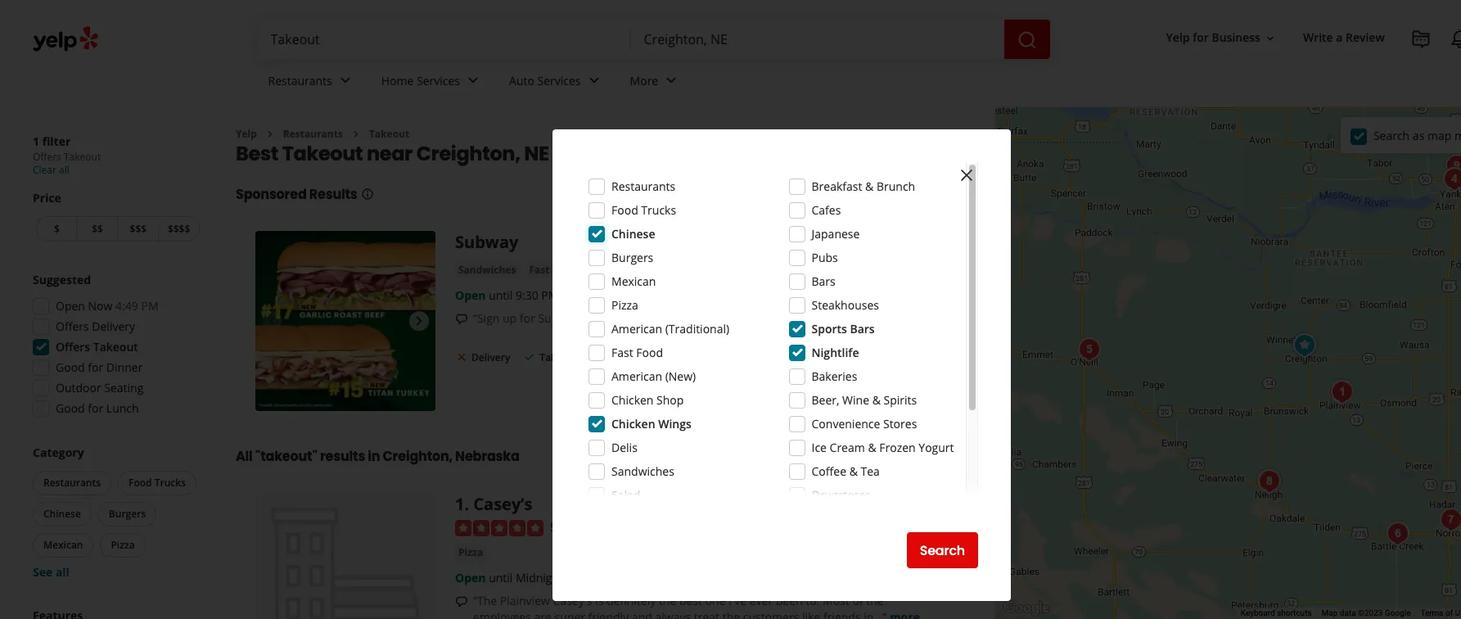 Task type: locate. For each thing, give the bounding box(es) containing it.
1 horizontal spatial 16 chevron right v2 image
[[350, 128, 363, 141]]

restaurants inside search dialog
[[612, 178, 676, 194]]

notifications image
[[1451, 29, 1462, 49]]

chicken up chicken wings
[[612, 392, 654, 408]]

goody's grille image
[[1382, 517, 1415, 550]]

1 horizontal spatial 1
[[455, 493, 465, 515]]

midnight
[[516, 570, 563, 585]]

fast up 9:30
[[529, 263, 550, 277]]

super
[[555, 609, 585, 619]]

search dialog
[[0, 0, 1462, 619]]

like
[[802, 609, 821, 619]]

0 vertical spatial chinese
[[612, 226, 655, 242]]

the
[[711, 311, 729, 326], [659, 593, 677, 608], [866, 593, 884, 608], [723, 609, 740, 619]]

0 vertical spatial good
[[56, 359, 85, 375]]

food trucks button
[[118, 471, 196, 495]]

all right see
[[56, 564, 70, 580]]

american
[[612, 321, 662, 337], [612, 368, 662, 384]]

0 horizontal spatial services
[[417, 73, 460, 88]]

1 vertical spatial fast
[[612, 345, 633, 360]]

2 16 speech v2 image from the top
[[455, 595, 468, 608]]

american for american (traditional)
[[612, 321, 662, 337]]

good up outdoor
[[56, 359, 85, 375]]

0 horizontal spatial fast food
[[529, 263, 576, 277]]

until for until midnight
[[489, 570, 513, 585]]

brunch
[[877, 178, 916, 194]]

imperial image
[[1254, 465, 1286, 497]]

1 left casey's
[[455, 493, 465, 515]]

2 american from the top
[[612, 368, 662, 384]]

services right home
[[417, 73, 460, 88]]

of left us
[[1446, 608, 1454, 617]]

takeout right 16 checkmark v2 image
[[540, 351, 579, 364]]

see all button
[[33, 564, 70, 580]]

stores
[[883, 416, 917, 432]]

american down curbside
[[612, 368, 662, 384]]

bars down pubs
[[812, 273, 836, 289]]

24 chevron down v2 image right auto services
[[584, 71, 604, 90]]

1 horizontal spatial search
[[1374, 127, 1410, 143]]

1 horizontal spatial fast
[[612, 345, 633, 360]]

offers for offers delivery
[[56, 319, 89, 334]]

0 vertical spatial bars
[[812, 273, 836, 289]]

for down offers takeout on the left bottom of page
[[88, 359, 103, 375]]

fast inside button
[[529, 263, 550, 277]]

pizza for rightmost "pizza" button
[[459, 545, 483, 559]]

offers down the filter
[[33, 150, 61, 164]]

1 vertical spatial fast food
[[612, 345, 663, 360]]

mvp
[[592, 311, 616, 326]]

curbside pickup
[[608, 351, 684, 364]]

mexican inside search dialog
[[612, 273, 656, 289]]

1 horizontal spatial bars
[[850, 321, 875, 337]]

delivery down open now 4:49 pm
[[92, 319, 135, 334]]

0 horizontal spatial of
[[853, 593, 863, 608]]

keyboard
[[1241, 608, 1275, 617]]

16 chevron right v2 image right yelp link
[[264, 128, 277, 141]]

16 chevron right v2 image left takeout link
[[350, 128, 363, 141]]

auto services
[[509, 73, 581, 88]]

chicken up delis on the bottom left of the page
[[612, 416, 655, 432]]

1 vertical spatial chinese
[[43, 507, 81, 521]]

fast
[[529, 263, 550, 277], [612, 345, 633, 360]]

pizza link
[[455, 545, 486, 561]]

pizza down the 5 star rating image
[[459, 545, 483, 559]]

2 services from the left
[[538, 73, 581, 88]]

1 vertical spatial sandwiches
[[612, 463, 675, 479]]

0 horizontal spatial 16 chevron right v2 image
[[264, 128, 277, 141]]

1 for 1 . casey's
[[455, 493, 465, 515]]

mexican up rewards
[[612, 273, 656, 289]]

offers down offers delivery
[[56, 339, 90, 355]]

chinese inside button
[[43, 507, 81, 521]]

fast food up american (new)
[[612, 345, 663, 360]]

1 vertical spatial good
[[56, 400, 85, 416]]

2 24 chevron down v2 image from the left
[[584, 71, 604, 90]]

1 horizontal spatial pizza
[[459, 545, 483, 559]]

1 until from the top
[[489, 288, 513, 303]]

16 speech v2 image
[[455, 313, 468, 326], [455, 595, 468, 608]]

0 vertical spatial yelp
[[1166, 30, 1190, 45]]

open down pizza link on the bottom of the page
[[455, 570, 486, 585]]

restaurants inside business categories element
[[268, 73, 332, 88]]

casey's image
[[1326, 375, 1359, 408]]

open up the "sign
[[455, 288, 486, 303]]

None search field
[[258, 20, 1053, 59]]

chicken wings
[[612, 416, 692, 432]]

the up in…"
[[866, 593, 884, 608]]

0 horizontal spatial delivery
[[92, 319, 135, 334]]

3 24 chevron down v2 image from the left
[[662, 71, 681, 90]]

sandwiches up the salad
[[612, 463, 675, 479]]

0 horizontal spatial 1
[[33, 133, 39, 149]]

1 horizontal spatial sandwiches
[[612, 463, 675, 479]]

restaurants link
[[255, 59, 368, 106], [283, 127, 343, 141]]

fast food
[[529, 263, 576, 277], [612, 345, 663, 360]]

0 horizontal spatial yelp
[[236, 127, 257, 141]]

sandwiches
[[459, 263, 516, 277], [612, 463, 675, 479]]

burgers down food trucks button
[[109, 507, 146, 521]]

burgers inside search dialog
[[612, 250, 654, 265]]

fast food inside search dialog
[[612, 345, 663, 360]]

yelp left business
[[1166, 30, 1190, 45]]

group
[[28, 272, 203, 422], [29, 445, 203, 581]]

2 16 chevron right v2 image from the left
[[350, 128, 363, 141]]

0 vertical spatial 1
[[33, 133, 39, 149]]

0 horizontal spatial bars
[[812, 273, 836, 289]]

0 vertical spatial search
[[1374, 127, 1410, 143]]

best
[[680, 593, 703, 608]]

been
[[776, 593, 803, 608]]

1 vertical spatial mexican
[[43, 538, 83, 552]]

chicken for chicken shop
[[612, 392, 654, 408]]

burgers up rewards
[[612, 250, 654, 265]]

chicken for chicken wings
[[612, 416, 655, 432]]

delivery right 16 close v2 image
[[472, 351, 510, 364]]

mexican up see all button
[[43, 538, 83, 552]]

takeout up the dinner
[[93, 339, 138, 355]]

0 horizontal spatial pm
[[141, 298, 158, 314]]

pm for open now 4:49 pm
[[141, 298, 158, 314]]

pizza for "pizza" button to the left
[[111, 538, 135, 552]]

1 24 chevron down v2 image from the left
[[463, 71, 483, 90]]

pm right 4:49
[[141, 298, 158, 314]]

near
[[367, 140, 413, 167]]

takeout down home
[[369, 127, 410, 141]]

open for "the plainview casey's is definitely the best one i've ever been to. most of the employees are super friendly and always treat the customers like friends in…"
[[455, 570, 486, 585]]

sandwiches down subway
[[459, 263, 516, 277]]

fast food up 9:30
[[529, 263, 576, 277]]

home services link
[[368, 59, 496, 106]]

1 left the filter
[[33, 133, 39, 149]]

yelp inside button
[[1166, 30, 1190, 45]]

ice cream & frozen yogurt
[[812, 440, 954, 455]]

9:30
[[516, 288, 539, 303]]

friendly
[[588, 609, 629, 619]]

1 vertical spatial trucks
[[154, 476, 186, 490]]

1 vertical spatial and
[[632, 609, 652, 619]]

bakeries
[[812, 368, 858, 384]]

pizza button down the 5 star rating image
[[455, 545, 486, 561]]

pizza inside group
[[111, 538, 135, 552]]

good for good for lunch
[[56, 400, 85, 416]]

pm
[[542, 288, 559, 303], [141, 298, 158, 314]]

1 for 1 filter offers takeout clear all
[[33, 133, 39, 149]]

tea
[[861, 463, 880, 479]]

1 vertical spatial delivery
[[472, 351, 510, 364]]

food inside button
[[552, 263, 576, 277]]

1 horizontal spatial burgers
[[612, 250, 654, 265]]

2 until from the top
[[489, 570, 513, 585]]

review
[[1346, 30, 1385, 45]]

0 vertical spatial and
[[668, 311, 689, 326]]

yelp up sponsored
[[236, 127, 257, 141]]

and left get
[[668, 311, 689, 326]]

now
[[88, 298, 113, 314]]

up
[[503, 311, 517, 326]]

0 vertical spatial offers
[[33, 150, 61, 164]]

2 horizontal spatial 24 chevron down v2 image
[[662, 71, 681, 90]]

1 chicken from the top
[[612, 392, 654, 408]]

1 horizontal spatial chinese
[[612, 226, 655, 242]]

1 vertical spatial 16 speech v2 image
[[455, 595, 468, 608]]

american up curbside
[[612, 321, 662, 337]]

until up up
[[489, 288, 513, 303]]

1 vertical spatial search
[[920, 541, 965, 560]]

1 vertical spatial all
[[56, 564, 70, 580]]

is
[[595, 593, 604, 608]]

mexican inside mexican 'button'
[[43, 538, 83, 552]]

0 horizontal spatial fast
[[529, 263, 550, 277]]

0 horizontal spatial burgers
[[109, 507, 146, 521]]

pm right 9:30
[[542, 288, 559, 303]]

good
[[56, 359, 85, 375], [56, 400, 85, 416]]

1 vertical spatial chicken
[[612, 416, 655, 432]]

of up friends
[[853, 593, 863, 608]]

previous image
[[262, 311, 282, 331]]

takeout up results
[[282, 140, 363, 167]]

search inside search button
[[920, 541, 965, 560]]

24 chevron down v2 image left auto
[[463, 71, 483, 90]]

16 chevron right v2 image
[[264, 128, 277, 141], [350, 128, 363, 141]]

1 vertical spatial yelp
[[236, 127, 257, 141]]

open down suggested
[[56, 298, 85, 314]]

0 vertical spatial fast food
[[529, 263, 576, 277]]

for for business
[[1193, 30, 1209, 45]]

good down outdoor
[[56, 400, 85, 416]]

user actions element
[[1153, 20, 1462, 121]]

keyboard shortcuts button
[[1241, 608, 1312, 619]]

write
[[1303, 30, 1334, 45]]

1 horizontal spatial mexican
[[612, 273, 656, 289]]

16 speech v2 image left "the
[[455, 595, 468, 608]]

0 vertical spatial burgers
[[612, 250, 654, 265]]

1 horizontal spatial delivery
[[472, 351, 510, 364]]

0 horizontal spatial 24 chevron down v2 image
[[463, 71, 483, 90]]

results
[[320, 447, 365, 466]]

16 info v2 image
[[361, 188, 374, 201]]

24 chevron down v2 image inside auto services link
[[584, 71, 604, 90]]

more link
[[836, 311, 867, 326]]

shop
[[657, 392, 684, 408]]

projects image
[[1412, 29, 1431, 49]]

more
[[630, 73, 658, 88]]

24 chevron down v2 image right the more at left top
[[662, 71, 681, 90]]

0 vertical spatial food trucks
[[612, 202, 676, 218]]

0 horizontal spatial trucks
[[154, 476, 186, 490]]

&
[[866, 178, 874, 194], [873, 392, 881, 408], [868, 440, 877, 455], [850, 463, 858, 479]]

subway image
[[255, 231, 436, 411], [1289, 329, 1322, 361], [1289, 329, 1322, 361]]

24 chevron down v2 image inside home services link
[[463, 71, 483, 90]]

1 16 speech v2 image from the top
[[455, 313, 468, 326]]

for down outdoor seating
[[88, 400, 103, 416]]

1 vertical spatial until
[[489, 570, 513, 585]]

1 services from the left
[[417, 73, 460, 88]]

services for home services
[[417, 73, 460, 88]]

frozen
[[880, 440, 916, 455]]

1 vertical spatial american
[[612, 368, 662, 384]]

1 horizontal spatial food trucks
[[612, 202, 676, 218]]

1 horizontal spatial trucks
[[641, 202, 676, 218]]

16 chevron down v2 image
[[1264, 32, 1277, 45]]

and down definitely on the bottom left
[[632, 609, 652, 619]]

dinner
[[106, 359, 143, 375]]

chinese
[[612, 226, 655, 242], [43, 507, 81, 521]]

sponsored
[[236, 185, 307, 204]]

0 vertical spatial all
[[59, 163, 69, 177]]

0 horizontal spatial pizza
[[111, 538, 135, 552]]

1 american from the top
[[612, 321, 662, 337]]

black cow fat pig pub & steak image
[[1435, 503, 1462, 536]]

24 chevron down v2 image inside more link
[[662, 71, 681, 90]]

1 horizontal spatial pm
[[542, 288, 559, 303]]

0 vertical spatial sandwiches
[[459, 263, 516, 277]]

creighton, left ne
[[416, 140, 520, 167]]

slideshow element
[[255, 231, 436, 411]]

search for search
[[920, 541, 965, 560]]

business categories element
[[255, 59, 1462, 106]]

beer,
[[812, 392, 840, 408]]

0 vertical spatial 16 speech v2 image
[[455, 313, 468, 326]]

16 speech v2 image left the "sign
[[455, 313, 468, 326]]

subway image
[[1324, 375, 1357, 408]]

subway®
[[538, 311, 589, 326]]

american (traditional)
[[612, 321, 730, 337]]

clear
[[33, 163, 56, 177]]

1 horizontal spatial services
[[538, 73, 581, 88]]

until
[[489, 288, 513, 303], [489, 570, 513, 585]]

pizza up american (traditional)
[[612, 297, 639, 313]]

all right clear
[[59, 163, 69, 177]]

the right get
[[711, 311, 729, 326]]

1 vertical spatial 1
[[455, 493, 465, 515]]

24 chevron down v2 image for home services
[[463, 71, 483, 90]]

google image
[[1000, 598, 1054, 619]]

16 close v2 image
[[455, 350, 468, 363]]

0 vertical spatial group
[[28, 272, 203, 422]]

0 horizontal spatial search
[[920, 541, 965, 560]]

2 vertical spatial offers
[[56, 339, 90, 355]]

0 horizontal spatial and
[[632, 609, 652, 619]]

subway link
[[455, 231, 519, 253]]

map region
[[938, 0, 1462, 619]]

best
[[236, 140, 279, 167]]

for left business
[[1193, 30, 1209, 45]]

2 horizontal spatial pizza
[[612, 297, 639, 313]]

1 vertical spatial group
[[29, 445, 203, 581]]

0 horizontal spatial food trucks
[[129, 476, 186, 490]]

2 chicken from the top
[[612, 416, 655, 432]]

services right auto
[[538, 73, 581, 88]]

bars
[[812, 273, 836, 289], [850, 321, 875, 337]]

breakfast & brunch
[[812, 178, 916, 194]]

chicken shop
[[612, 392, 684, 408]]

offers up offers takeout on the left bottom of page
[[56, 319, 89, 334]]

1 vertical spatial food trucks
[[129, 476, 186, 490]]

0 vertical spatial fast
[[529, 263, 550, 277]]

delis
[[612, 440, 638, 455]]

16 close v2 image
[[592, 350, 605, 363]]

trucks
[[641, 202, 676, 218], [154, 476, 186, 490]]

sports bars
[[812, 321, 875, 337]]

1 vertical spatial burgers
[[109, 507, 146, 521]]

0 vertical spatial american
[[612, 321, 662, 337]]

1 horizontal spatial fast food
[[612, 345, 663, 360]]

1 good from the top
[[56, 359, 85, 375]]

$
[[54, 222, 60, 236]]

restaurants inside button
[[43, 476, 101, 490]]

2 good from the top
[[56, 400, 85, 416]]

delivery
[[92, 319, 135, 334], [472, 351, 510, 364]]

1 inside 1 filter offers takeout clear all
[[33, 133, 39, 149]]

1 horizontal spatial yelp
[[1166, 30, 1190, 45]]

keyboard shortcuts
[[1241, 608, 1312, 617]]

offers for offers takeout
[[56, 339, 90, 355]]

you
[[764, 311, 784, 326]]

yelp for business button
[[1160, 23, 1284, 53]]

food trucks inside button
[[129, 476, 186, 490]]

1 16 chevron right v2 image from the left
[[264, 128, 277, 141]]

takeout down the filter
[[64, 150, 101, 164]]

$$$$
[[168, 222, 190, 236]]

creighton, right in
[[383, 447, 453, 466]]

$$$$ button
[[158, 216, 200, 242]]

pizza button down burgers "button"
[[100, 533, 145, 558]]

24 chevron down v2 image
[[463, 71, 483, 90], [584, 71, 604, 90], [662, 71, 681, 90]]

all "takeout" results in creighton, nebraska
[[236, 447, 520, 466]]

see
[[33, 564, 53, 580]]

wings
[[658, 416, 692, 432]]

0 vertical spatial trucks
[[641, 202, 676, 218]]

0 vertical spatial until
[[489, 288, 513, 303]]

"takeout"
[[255, 447, 317, 466]]

0 horizontal spatial pizza button
[[100, 533, 145, 558]]

sports
[[812, 321, 847, 337]]

terms
[[1421, 608, 1444, 617]]

for inside button
[[1193, 30, 1209, 45]]

0 vertical spatial chicken
[[612, 392, 654, 408]]

until up "the
[[489, 570, 513, 585]]

most
[[823, 593, 850, 608]]

0 vertical spatial mexican
[[612, 273, 656, 289]]

deserve"
[[787, 311, 833, 326]]

0 vertical spatial creighton,
[[416, 140, 520, 167]]

1 horizontal spatial 24 chevron down v2 image
[[584, 71, 604, 90]]

0 horizontal spatial mexican
[[43, 538, 83, 552]]

0 horizontal spatial sandwiches
[[459, 263, 516, 277]]

0 horizontal spatial chinese
[[43, 507, 81, 521]]

fast right 16 close v2 icon
[[612, 345, 633, 360]]

price group
[[33, 190, 203, 245]]

next image
[[409, 311, 429, 331]]

the down i've at the bottom
[[723, 609, 740, 619]]

terms of us
[[1421, 608, 1462, 617]]

& right the wine
[[873, 392, 881, 408]]

sandwiches link
[[455, 262, 519, 279]]

1 vertical spatial offers
[[56, 319, 89, 334]]

are
[[534, 609, 552, 619]]

bars down the steakhouses
[[850, 321, 875, 337]]

pizza down burgers "button"
[[111, 538, 135, 552]]

always
[[655, 609, 691, 619]]



Task type: vqa. For each thing, say whether or not it's contained in the screenshot.
AUTO REPAIR link
no



Task type: describe. For each thing, give the bounding box(es) containing it.
yelp for business
[[1166, 30, 1261, 45]]

nebraska
[[455, 447, 520, 466]]

of inside the "the plainview casey's is definitely the best one i've ever been to. most of the employees are super friendly and always treat the customers like friends in…"
[[853, 593, 863, 608]]

outdoor seating
[[56, 380, 144, 395]]

1 . casey's
[[455, 493, 533, 515]]

beer, wine & spirits
[[812, 392, 917, 408]]

more link
[[617, 59, 695, 106]]

burgers button
[[98, 502, 157, 526]]

suggested
[[33, 272, 91, 287]]

japanese
[[812, 226, 860, 242]]

best takeout near creighton, ne
[[236, 140, 549, 167]]

as
[[1413, 127, 1425, 143]]

casey's
[[474, 493, 533, 515]]

16 chevron right v2 image for takeout
[[350, 128, 363, 141]]

map data ©2023 google
[[1322, 608, 1411, 617]]

good for good for dinner
[[56, 359, 85, 375]]

1 horizontal spatial of
[[1446, 608, 1454, 617]]

$$$
[[130, 222, 147, 236]]

for right up
[[520, 311, 535, 326]]

pizza inside search dialog
[[612, 297, 639, 313]]

group containing category
[[29, 445, 203, 581]]

get directions
[[838, 348, 928, 367]]

shortcuts
[[1277, 608, 1312, 617]]

us
[[1456, 608, 1462, 617]]

map
[[1322, 608, 1338, 617]]

$ button
[[36, 216, 77, 242]]

sandwiches inside button
[[459, 263, 516, 277]]

"the
[[473, 593, 497, 608]]

lunch
[[106, 400, 139, 416]]

pubs
[[812, 250, 838, 265]]

customers
[[743, 609, 799, 619]]

all
[[236, 447, 253, 466]]

offers inside 1 filter offers takeout clear all
[[33, 150, 61, 164]]

$$$ button
[[117, 216, 158, 242]]

1 vertical spatial bars
[[850, 321, 875, 337]]

coffee
[[812, 463, 847, 479]]

all inside 1 filter offers takeout clear all
[[59, 163, 69, 177]]

16 checkmark v2 image
[[524, 350, 537, 363]]

5 star rating image
[[455, 520, 544, 536]]

services for auto services
[[538, 73, 581, 88]]

subway
[[455, 231, 519, 253]]

(traditional)
[[665, 321, 730, 337]]

0 vertical spatial restaurants link
[[255, 59, 368, 106]]

steakhouses
[[812, 297, 879, 313]]

nightlife
[[812, 345, 859, 360]]

category
[[33, 445, 84, 460]]

perks
[[732, 311, 761, 326]]

fast inside search dialog
[[612, 345, 633, 360]]

one
[[705, 593, 726, 608]]

king buffet and mongolian grill image
[[1441, 149, 1462, 182]]

rewards
[[619, 311, 665, 326]]

search as map m
[[1374, 127, 1462, 143]]

burgers inside "button"
[[109, 507, 146, 521]]

charlie's pizza house image
[[1439, 163, 1462, 195]]

search for search as map m
[[1374, 127, 1410, 143]]

data
[[1340, 608, 1356, 617]]

trucks inside button
[[154, 476, 186, 490]]

yelp link
[[236, 127, 257, 141]]

yelp for yelp for business
[[1166, 30, 1190, 45]]

yogurt
[[919, 440, 954, 455]]

group containing suggested
[[28, 272, 203, 422]]

©2023
[[1358, 608, 1383, 617]]

until for until 9:30 pm
[[489, 288, 513, 303]]

1 horizontal spatial pizza button
[[455, 545, 486, 561]]

24 chevron down v2 image for more
[[662, 71, 681, 90]]

takeout link
[[369, 127, 410, 141]]

pm for open until 9:30 pm
[[542, 288, 559, 303]]

salad
[[612, 487, 641, 503]]

american for american (new)
[[612, 368, 662, 384]]

spirits
[[884, 392, 917, 408]]

the up 'always'
[[659, 593, 677, 608]]

open for "sign up for subway® mvp rewards and get the perks you deserve"
[[455, 288, 486, 303]]

chinese inside search dialog
[[612, 226, 655, 242]]

"the plainview casey's is definitely the best one i've ever been to. most of the employees are super friendly and always treat the customers like friends in…"
[[473, 593, 887, 619]]

1 horizontal spatial and
[[668, 311, 689, 326]]

home
[[381, 73, 414, 88]]

outdoor
[[56, 380, 101, 395]]

sandwiches inside search dialog
[[612, 463, 675, 479]]

1 vertical spatial creighton,
[[383, 447, 453, 466]]

food inside button
[[129, 476, 152, 490]]

good for lunch
[[56, 400, 139, 416]]

fast food inside button
[[529, 263, 576, 277]]

for for dinner
[[88, 359, 103, 375]]

coffee & tea
[[812, 463, 880, 479]]

mcdonald's image
[[1073, 333, 1106, 366]]

& left brunch
[[866, 178, 874, 194]]

neligh deli image
[[1253, 465, 1286, 497]]

google
[[1385, 608, 1411, 617]]

& up tea
[[868, 440, 877, 455]]

to.
[[806, 593, 820, 608]]

ne
[[524, 140, 549, 167]]

casey's
[[553, 593, 592, 608]]

cream
[[830, 440, 865, 455]]

in
[[368, 447, 380, 466]]

takeout inside 1 filter offers takeout clear all
[[64, 150, 101, 164]]

(new)
[[665, 368, 696, 384]]

yelp for yelp link
[[236, 127, 257, 141]]

food trucks inside search dialog
[[612, 202, 676, 218]]

good for dinner
[[56, 359, 143, 375]]

0 vertical spatial delivery
[[92, 319, 135, 334]]

convenience stores
[[812, 416, 917, 432]]

curbside
[[608, 351, 650, 364]]

drugstores
[[812, 487, 871, 503]]

ice
[[812, 440, 827, 455]]

get
[[692, 311, 708, 326]]

16 speech v2 image for "sign up for subway® mvp rewards and get the perks you deserve"
[[455, 313, 468, 326]]

close image
[[957, 165, 977, 185]]

price
[[33, 190, 61, 206]]

see all
[[33, 564, 70, 580]]

4:49
[[116, 298, 138, 314]]

24 chevron down v2 image for auto services
[[584, 71, 604, 90]]

trucks inside search dialog
[[641, 202, 676, 218]]

casey's link
[[474, 493, 533, 515]]

for for lunch
[[88, 400, 103, 416]]

search image
[[1017, 30, 1037, 50]]

open now 4:49 pm
[[56, 298, 158, 314]]

offers takeout
[[56, 339, 138, 355]]

24 chevron down v2 image
[[335, 71, 355, 90]]

16 chevron right v2 image for restaurants
[[264, 128, 277, 141]]

& left tea
[[850, 463, 858, 479]]

i've
[[729, 593, 747, 608]]

a
[[1337, 30, 1343, 45]]

results
[[309, 185, 357, 204]]

more
[[836, 311, 867, 326]]

breakfast
[[812, 178, 863, 194]]

open for offers delivery
[[56, 298, 85, 314]]

sponsored results
[[236, 185, 357, 204]]

and inside the "the plainview casey's is definitely the best one i've ever been to. most of the employees are super friendly and always treat the customers like friends in…"
[[632, 609, 652, 619]]

ever
[[750, 593, 773, 608]]

1 vertical spatial restaurants link
[[283, 127, 343, 141]]

offers delivery
[[56, 319, 135, 334]]

business
[[1212, 30, 1261, 45]]

get
[[838, 348, 860, 367]]

casey's image
[[255, 493, 436, 619]]

16 speech v2 image for "the plainview casey's is definitely the best one i've ever been to. most of the employees are super friendly and always treat the customers like friends in…"
[[455, 595, 468, 608]]



